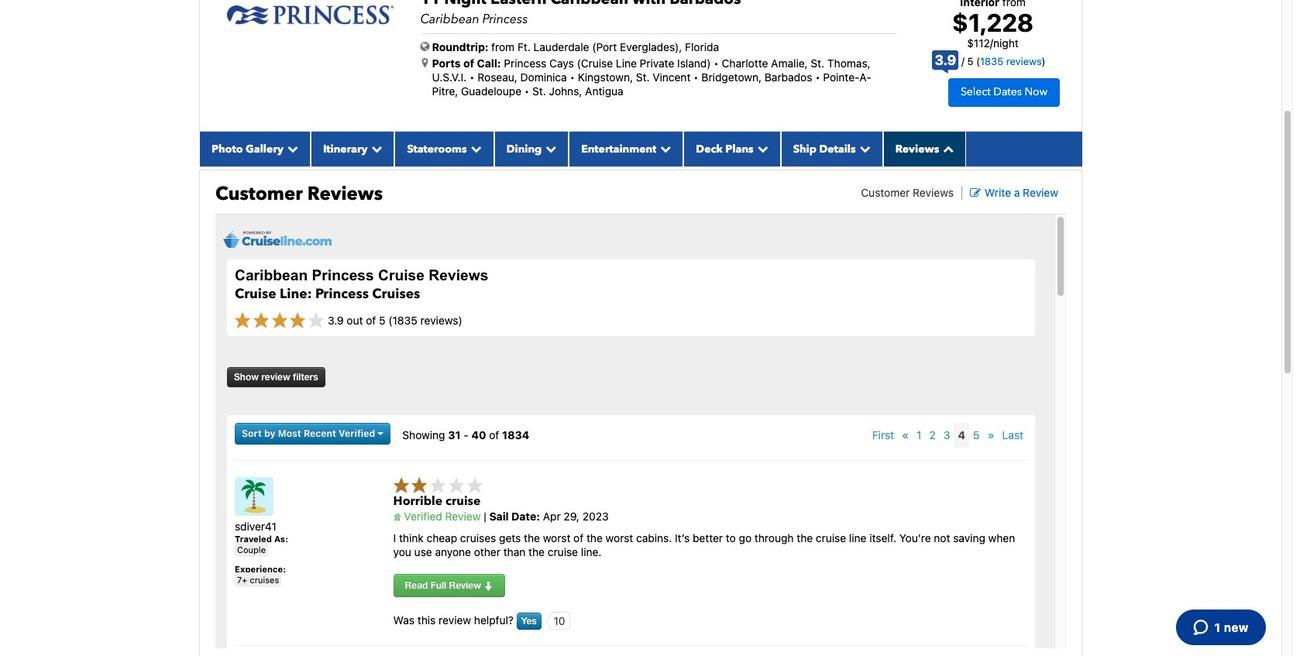 Task type: describe. For each thing, give the bounding box(es) containing it.
princess cruises image
[[227, 0, 393, 38]]

1 vertical spatial review
[[445, 510, 481, 523]]

edit image
[[970, 187, 981, 198]]

roundtrip: from ft. lauderdale (port everglades), florida
[[432, 40, 719, 53]]

verified inside sort by most recent verified link
[[339, 428, 375, 439]]

last
[[1002, 428, 1024, 442]]

of right "40"
[[489, 428, 499, 442]]

$1,228 $112 / night
[[952, 8, 1034, 50]]

barbados
[[765, 70, 812, 83]]

guadeloupe
[[461, 84, 522, 98]]

(port
[[592, 40, 617, 53]]

0 horizontal spatial customer
[[215, 181, 303, 207]]

now
[[1025, 85, 1048, 99]]

40
[[472, 428, 486, 442]]

sdiver41 traveled as: couple
[[235, 520, 288, 555]]

cays
[[550, 56, 574, 69]]

antigua
[[585, 84, 624, 98]]

you're
[[900, 532, 931, 545]]

was this review helpful? yes
[[393, 613, 537, 627]]

» link
[[984, 423, 999, 448]]

itinerary
[[323, 142, 368, 156]]

chevron down image for ship details
[[856, 143, 871, 154]]

princess cays (cruise line private island) •
[[504, 56, 719, 69]]

review for full
[[449, 579, 481, 591]]

showing
[[402, 428, 445, 442]]

ship
[[793, 142, 817, 156]]

-
[[464, 428, 469, 442]]

select          dates now link
[[949, 79, 1060, 107]]

showing 31 - 40 of 1834
[[402, 428, 530, 442]]

chevron down image for dining
[[542, 143, 557, 154]]

1 worst from the left
[[543, 532, 571, 545]]

/ inside 3.9 / 5 ( 1835 reviews )
[[962, 55, 965, 67]]

3.9 out of 5 (1835 reviews)
[[328, 314, 462, 327]]

saving
[[953, 532, 986, 545]]

verified review link
[[393, 510, 481, 523]]

traveled
[[235, 534, 272, 544]]

a
[[1014, 186, 1020, 199]]

reviews button
[[883, 132, 967, 166]]

select
[[961, 85, 991, 99]]

pointe-
[[823, 70, 860, 83]]

4
[[958, 428, 966, 442]]

cruises inside i think cheap cruises gets the worst of the worst cabins. it's better to go through the cruise line itself. you're not saving when you use anyone other than the cruise line.
[[460, 532, 496, 545]]

deck
[[696, 142, 723, 156]]

full
[[431, 579, 446, 591]]

was
[[393, 613, 415, 626]]

the right gets
[[524, 532, 540, 545]]

charlotte
[[722, 56, 768, 69]]

photo
[[212, 142, 243, 156]]

cabins.
[[636, 532, 672, 545]]

pitre,
[[432, 84, 458, 98]]

entertainment button
[[569, 132, 684, 166]]

sort by most recent verified link
[[235, 423, 391, 445]]

details
[[819, 142, 856, 156]]

10
[[554, 615, 565, 628]]

cruises
[[372, 284, 420, 303]]

island)
[[677, 56, 711, 69]]

1 vertical spatial verified
[[404, 510, 442, 523]]

chevron down image for staterooms
[[467, 143, 482, 154]]

horrible
[[393, 493, 443, 510]]

not
[[934, 532, 950, 545]]

gets
[[499, 532, 521, 545]]

| sail date: apr 29, 2023
[[481, 510, 609, 523]]

4 link
[[954, 423, 969, 448]]

bridgetown,
[[702, 70, 762, 83]]

cruises inside experience: 7+ cruises
[[250, 575, 279, 585]]

dining
[[507, 142, 542, 156]]

experience:
[[235, 564, 286, 574]]

thomas,
[[828, 56, 871, 69]]

call:
[[477, 56, 501, 69]]

• down island) in the right of the page
[[694, 70, 699, 83]]

1834
[[502, 428, 530, 442]]

lauderdale
[[534, 40, 589, 53]]

out
[[347, 314, 363, 327]]

• down dominica
[[525, 84, 530, 98]]

deck plans
[[696, 142, 754, 156]]

dates
[[994, 85, 1022, 99]]

itinerary button
[[311, 132, 395, 166]]

photo gallery button
[[199, 132, 311, 166]]

ft.
[[518, 40, 531, 53]]

0 horizontal spatial customer reviews
[[215, 181, 383, 207]]

staterooms button
[[395, 132, 494, 166]]

kingstown,
[[578, 70, 633, 83]]

roseau, dominica • kingstown, st. vincent • bridgetown, barbados •
[[475, 70, 820, 83]]

reviews
[[1006, 55, 1042, 67]]

small verified icon image
[[393, 514, 401, 522]]

staterooms
[[407, 142, 467, 156]]

roseau,
[[478, 70, 518, 83]]

show review filters button
[[227, 367, 325, 387]]

of inside i think cheap cruises gets the worst of the worst cabins. it's better to go through the cruise line itself. you're not saving when you use anyone other than the cruise line.
[[574, 532, 584, 545]]

of right out
[[366, 314, 376, 327]]

reviews inside caribbean princess cruise reviews cruise line: princess cruises
[[429, 267, 489, 284]]

• up bridgetown,
[[714, 56, 719, 69]]

i
[[393, 532, 396, 545]]

by
[[264, 428, 276, 439]]

read
[[405, 579, 428, 591]]

• up st. johns, antigua
[[570, 70, 575, 83]]

)
[[1042, 55, 1046, 67]]

reviews down the 'itinerary'
[[308, 181, 383, 207]]

2 vertical spatial st.
[[532, 84, 546, 98]]

1
[[917, 428, 922, 442]]

1 vertical spatial cruise
[[816, 532, 846, 545]]



Task type: locate. For each thing, give the bounding box(es) containing it.
1 horizontal spatial /
[[990, 36, 994, 50]]

0 horizontal spatial cruise
[[446, 493, 481, 510]]

cruiseline.com logo image
[[223, 230, 332, 248]]

chevron down image
[[368, 143, 382, 154], [754, 143, 769, 154], [856, 143, 871, 154]]

customer down reviews dropdown button
[[861, 186, 910, 199]]

deck plans button
[[684, 132, 781, 166]]

reviews up the customer reviews link
[[896, 142, 940, 156]]

verified right recent
[[339, 428, 375, 439]]

1 horizontal spatial cruise
[[378, 267, 425, 284]]

ports of call:
[[432, 56, 501, 69]]

this
[[418, 613, 436, 626]]

3.9
[[935, 52, 957, 68], [328, 314, 344, 327]]

verified review
[[401, 510, 481, 523]]

customer reviews down reviews dropdown button
[[861, 186, 954, 199]]

st. down dominica
[[532, 84, 546, 98]]

1 horizontal spatial customer
[[861, 186, 910, 199]]

map marker image
[[422, 57, 428, 68]]

2023
[[583, 510, 609, 523]]

plans
[[726, 142, 754, 156]]

reviews left edit image on the top right of the page
[[913, 186, 954, 199]]

customer reviews link
[[861, 186, 954, 199]]

caribbean for caribbean princess cruise reviews cruise line: princess cruises
[[235, 267, 308, 284]]

• left pointe-
[[815, 70, 820, 83]]

amalie,
[[771, 56, 808, 69]]

• down ports of call: at the left top
[[470, 70, 475, 83]]

review inside button
[[449, 579, 481, 591]]

yes
[[521, 615, 537, 627]]

line:
[[280, 284, 312, 303]]

31
[[448, 428, 461, 442]]

$1,228
[[952, 8, 1034, 37]]

2 chevron down image from the left
[[754, 143, 769, 154]]

5 left '»'
[[973, 428, 980, 442]]

horrible cruise
[[393, 493, 481, 510]]

1 vertical spatial caribbean
[[235, 267, 308, 284]]

1 vertical spatial /
[[962, 55, 965, 67]]

johns,
[[549, 84, 582, 98]]

0 horizontal spatial review
[[261, 371, 290, 383]]

1 horizontal spatial 3.9
[[935, 52, 957, 68]]

review right show
[[261, 371, 290, 383]]

chevron down image inside photo gallery "dropdown button"
[[284, 143, 298, 154]]

florida
[[685, 40, 719, 53]]

dining button
[[494, 132, 569, 166]]

first
[[872, 428, 894, 442]]

customer
[[215, 181, 303, 207], [861, 186, 910, 199]]

review for a
[[1023, 186, 1059, 199]]

caribbean up roundtrip:
[[420, 10, 479, 28]]

(
[[977, 55, 980, 67]]

5 link
[[969, 423, 984, 448]]

globe image
[[420, 41, 430, 52]]

chevron down image right ship
[[856, 143, 871, 154]]

vincent
[[653, 70, 691, 83]]

chevron down image
[[284, 143, 298, 154], [467, 143, 482, 154], [542, 143, 557, 154], [657, 143, 671, 154]]

select          dates now
[[961, 85, 1048, 99]]

1 vertical spatial st.
[[636, 70, 650, 83]]

3.9 left out
[[328, 314, 344, 327]]

cruise left line in the right of the page
[[816, 532, 846, 545]]

0 vertical spatial review
[[1023, 186, 1059, 199]]

1 horizontal spatial verified
[[404, 510, 442, 523]]

3.9 left (
[[935, 52, 957, 68]]

2 worst from the left
[[606, 532, 633, 545]]

1 vertical spatial cruise
[[235, 284, 276, 303]]

better
[[693, 532, 723, 545]]

review right full
[[449, 579, 481, 591]]

7+
[[237, 575, 247, 585]]

/ inside $1,228 $112 / night
[[990, 36, 994, 50]]

st. johns, antigua
[[530, 84, 624, 98]]

0 vertical spatial 3.9
[[935, 52, 957, 68]]

entertainment
[[581, 142, 657, 156]]

1835 reviews link
[[980, 55, 1042, 67]]

write
[[985, 186, 1011, 199]]

the right than
[[529, 546, 545, 559]]

ship details button
[[781, 132, 883, 166]]

cruises down experience:
[[250, 575, 279, 585]]

sort
[[242, 428, 262, 439]]

0 horizontal spatial cruise
[[235, 284, 276, 303]]

review left |
[[445, 510, 481, 523]]

0 vertical spatial /
[[990, 36, 994, 50]]

0 horizontal spatial 3.9
[[328, 314, 344, 327]]

5 left (1835
[[379, 314, 386, 327]]

last link
[[999, 423, 1028, 448]]

st. inside charlotte amalie, st. thomas, u.s.v.i.
[[811, 56, 825, 69]]

0 horizontal spatial worst
[[543, 532, 571, 545]]

charlotte amalie, st. thomas, u.s.v.i.
[[432, 56, 871, 83]]

couple
[[237, 545, 266, 555]]

cruise left line:
[[235, 284, 276, 303]]

review inside button
[[261, 371, 290, 383]]

review inside was this review helpful? yes
[[439, 613, 471, 626]]

private
[[640, 56, 675, 69]]

1 horizontal spatial customer reviews
[[861, 186, 954, 199]]

chevron up image
[[940, 143, 954, 154]]

0 horizontal spatial chevron down image
[[368, 143, 382, 154]]

st. up pointe-
[[811, 56, 825, 69]]

chevron down image for photo gallery
[[284, 143, 298, 154]]

1 horizontal spatial caribbean
[[420, 10, 479, 28]]

chevron down image down johns, on the left of the page
[[542, 143, 557, 154]]

date:
[[512, 510, 540, 523]]

apr
[[543, 510, 561, 523]]

first « 1 2 3 4 5 » last
[[872, 428, 1024, 442]]

5 inside 3.9 / 5 ( 1835 reviews )
[[968, 55, 974, 67]]

1 chevron down image from the left
[[368, 143, 382, 154]]

0 horizontal spatial cruises
[[250, 575, 279, 585]]

review right this
[[439, 613, 471, 626]]

3 chevron down image from the left
[[542, 143, 557, 154]]

1 horizontal spatial worst
[[606, 532, 633, 545]]

1 link
[[913, 423, 926, 448]]

2 chevron down image from the left
[[467, 143, 482, 154]]

$112
[[967, 36, 990, 50]]

verified up think at bottom left
[[404, 510, 442, 523]]

reviews up reviews)
[[429, 267, 489, 284]]

2 vertical spatial review
[[449, 579, 481, 591]]

ship details
[[793, 142, 856, 156]]

i think cheap cruises gets the worst of the worst cabins. it's better to go through the cruise line itself. you're not saving when you use anyone other than the cruise line.
[[393, 532, 1015, 559]]

2 horizontal spatial chevron down image
[[856, 143, 871, 154]]

3 chevron down image from the left
[[856, 143, 871, 154]]

the up line.
[[587, 532, 603, 545]]

sdiver41
[[235, 520, 277, 533]]

«
[[902, 428, 909, 442]]

chevron down image inside deck plans dropdown button
[[754, 143, 769, 154]]

when
[[989, 532, 1015, 545]]

2 horizontal spatial st.
[[811, 56, 825, 69]]

0 vertical spatial cruise
[[446, 493, 481, 510]]

0 horizontal spatial caribbean
[[235, 267, 308, 284]]

pointe-a- pitre, guadeloupe
[[432, 70, 872, 98]]

/ up 3.9 / 5 ( 1835 reviews )
[[990, 36, 994, 50]]

0 horizontal spatial verified
[[339, 428, 375, 439]]

review right a
[[1023, 186, 1059, 199]]

cruise left line.
[[548, 546, 578, 559]]

/ left (
[[962, 55, 965, 67]]

1 horizontal spatial review
[[439, 613, 471, 626]]

show
[[234, 371, 259, 383]]

roundtrip:
[[432, 40, 489, 53]]

0 horizontal spatial /
[[962, 55, 965, 67]]

1 vertical spatial review
[[439, 613, 471, 626]]

from
[[491, 40, 515, 53]]

use
[[414, 546, 432, 559]]

4 chevron down image from the left
[[657, 143, 671, 154]]

1 chevron down image from the left
[[284, 143, 298, 154]]

sdiver41 image
[[235, 477, 274, 516]]

caribbean for caribbean princess
[[420, 10, 479, 28]]

chevron down image for entertainment
[[657, 143, 671, 154]]

1 horizontal spatial cruises
[[460, 532, 496, 545]]

customer reviews up cruiseline.com logo
[[215, 181, 383, 207]]

5 left (
[[968, 55, 974, 67]]

reviews inside dropdown button
[[896, 142, 940, 156]]

chevron down image left staterooms
[[368, 143, 382, 154]]

2
[[930, 428, 936, 442]]

0 vertical spatial 5
[[968, 55, 974, 67]]

princess
[[483, 10, 528, 28], [504, 56, 547, 69], [312, 267, 374, 284], [315, 284, 369, 303]]

3.9 for 3.9 / 5 ( 1835 reviews )
[[935, 52, 957, 68]]

chevron down image left ship
[[754, 143, 769, 154]]

cruises up other
[[460, 532, 496, 545]]

cheap
[[427, 532, 457, 545]]

$1,228 main content
[[191, 0, 1090, 656]]

1 vertical spatial cruises
[[250, 575, 279, 585]]

caribbean
[[420, 10, 479, 28], [235, 267, 308, 284]]

chevron down image inside itinerary dropdown button
[[368, 143, 382, 154]]

cruise
[[378, 267, 425, 284], [235, 284, 276, 303]]

think
[[399, 532, 424, 545]]

2 vertical spatial cruise
[[548, 546, 578, 559]]

1 horizontal spatial st.
[[636, 70, 650, 83]]

cruise left |
[[446, 493, 481, 510]]

1 vertical spatial 5
[[379, 314, 386, 327]]

cruise up the 'cruises'
[[378, 267, 425, 284]]

3.9 for 3.9 out of 5 (1835 reviews)
[[328, 314, 344, 327]]

sort by most recent verified
[[242, 428, 378, 439]]

chevron down image for itinerary
[[368, 143, 382, 154]]

filters
[[293, 371, 318, 383]]

line
[[616, 56, 637, 69]]

0 vertical spatial cruises
[[460, 532, 496, 545]]

caribbean princess
[[420, 10, 528, 28]]

worst down 2023
[[606, 532, 633, 545]]

1 vertical spatial 3.9
[[328, 314, 344, 327]]

2 horizontal spatial cruise
[[816, 532, 846, 545]]

chevron down image inside ship details dropdown button
[[856, 143, 871, 154]]

chevron down image for deck plans
[[754, 143, 769, 154]]

caribbean up line:
[[235, 267, 308, 284]]

u.s.v.i.
[[432, 70, 467, 83]]

of up line.
[[574, 532, 584, 545]]

anyone
[[435, 546, 471, 559]]

yes button
[[517, 613, 542, 630]]

1 horizontal spatial cruise
[[548, 546, 578, 559]]

as:
[[274, 534, 288, 544]]

caribbean inside caribbean princess cruise reviews cruise line: princess cruises
[[235, 267, 308, 284]]

chevron down image left dining
[[467, 143, 482, 154]]

ports
[[432, 56, 461, 69]]

of down roundtrip:
[[463, 56, 474, 69]]

0 vertical spatial verified
[[339, 428, 375, 439]]

the right through
[[797, 532, 813, 545]]

it's
[[675, 532, 690, 545]]

1835
[[980, 55, 1004, 67]]

cruise
[[446, 493, 481, 510], [816, 532, 846, 545], [548, 546, 578, 559]]

0 vertical spatial st.
[[811, 56, 825, 69]]

the
[[524, 532, 540, 545], [587, 532, 603, 545], [797, 532, 813, 545], [529, 546, 545, 559]]

0 vertical spatial review
[[261, 371, 290, 383]]

customer down photo gallery "dropdown button"
[[215, 181, 303, 207]]

0 horizontal spatial st.
[[532, 84, 546, 98]]

0 vertical spatial caribbean
[[420, 10, 479, 28]]

chevron down image inside dining dropdown button
[[542, 143, 557, 154]]

review
[[1023, 186, 1059, 199], [445, 510, 481, 523], [449, 579, 481, 591]]

chevron down image inside entertainment dropdown button
[[657, 143, 671, 154]]

chevron down image inside staterooms dropdown button
[[467, 143, 482, 154]]

1 horizontal spatial chevron down image
[[754, 143, 769, 154]]

write a review
[[985, 186, 1059, 199]]

st. down 'private'
[[636, 70, 650, 83]]

worst down apr
[[543, 532, 571, 545]]

0 vertical spatial cruise
[[378, 267, 425, 284]]

dominica
[[520, 70, 567, 83]]

2 vertical spatial 5
[[973, 428, 980, 442]]

show review filters
[[234, 371, 318, 383]]

/
[[990, 36, 994, 50], [962, 55, 965, 67]]

chevron down image left deck
[[657, 143, 671, 154]]

a-
[[860, 70, 872, 83]]

chevron down image left the 'itinerary'
[[284, 143, 298, 154]]



Task type: vqa. For each thing, say whether or not it's contained in the screenshot.
carnival cruise line Link
no



